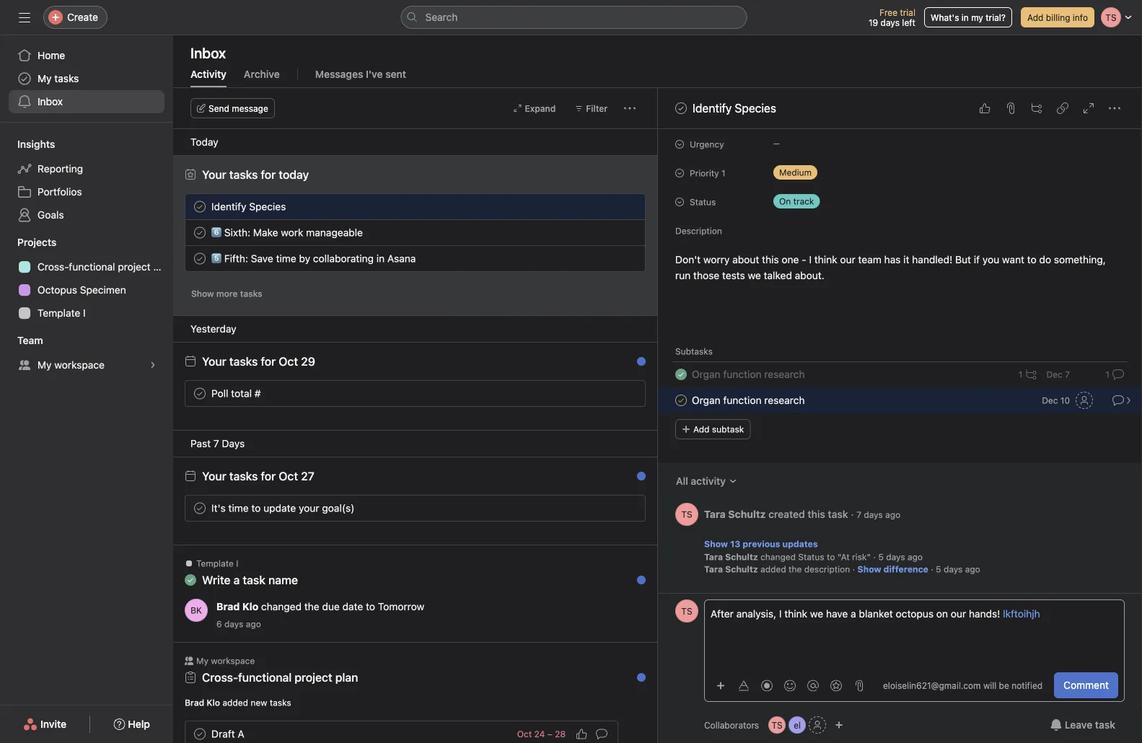 Task type: vqa. For each thing, say whether or not it's contained in the screenshot.
"HEADER ASYNC / FYI" tree grid
no



Task type: describe. For each thing, give the bounding box(es) containing it.
ts for ts button to the middle
[[682, 606, 693, 617]]

dec for dec 10
[[1043, 396, 1059, 406]]

brad for added
[[185, 698, 204, 708]]

completed checkbox up urgency
[[673, 100, 690, 117]]

formatting image
[[739, 680, 750, 692]]

your tasks for today link
[[202, 168, 309, 182]]

home link
[[9, 44, 165, 67]]

main content containing don't worry about this one - i think our team has it handled! but if you want to do something, run those tests we talked about.
[[658, 0, 1143, 593]]

1 vertical spatial we
[[811, 608, 824, 620]]

el button
[[789, 717, 807, 734]]

tasks for my tasks
[[54, 73, 79, 84]]

1 vertical spatial ts button
[[676, 600, 699, 623]]

collaborators
[[705, 721, 760, 731]]

2 " from the left
[[867, 552, 872, 562]]

archive
[[244, 68, 280, 80]]

1 horizontal spatial workspace
[[211, 656, 255, 666]]

home
[[38, 49, 65, 61]]

days up on on the right bottom of the page
[[944, 565, 963, 575]]

plan inside "link"
[[153, 261, 173, 273]]

add or remove collaborators image
[[835, 721, 844, 730]]

brad klo changed the due date to tomorrow 6 days ago
[[217, 601, 425, 630]]

more
[[217, 289, 238, 299]]

· right risk
[[874, 552, 877, 562]]

completed checkbox left 5️⃣
[[191, 250, 209, 267]]

risk
[[853, 552, 867, 562]]

to left the update
[[252, 503, 261, 514]]

my
[[972, 12, 984, 22]]

today
[[191, 136, 219, 148]]

— button
[[768, 134, 855, 154]]

0 likes. click to like this task image
[[604, 201, 615, 213]]

insights element
[[0, 131, 173, 230]]

add billing info button
[[1022, 7, 1095, 27]]

2 tara from the top
[[705, 552, 723, 562]]

0 comments image
[[624, 201, 635, 213]]

portfolios
[[38, 186, 82, 198]]

comment button
[[1055, 673, 1119, 699]]

the inside brad klo changed the due date to tomorrow 6 days ago
[[305, 601, 320, 613]]

days inside brad klo changed the due date to tomorrow 6 days ago
[[225, 619, 244, 630]]

completed image up urgency
[[673, 100, 690, 117]]

1 horizontal spatial my workspace
[[196, 656, 255, 666]]

klo for added
[[207, 698, 220, 708]]

specimen
[[80, 284, 126, 296]]

run
[[676, 270, 691, 282]]

tasks for your tasks for oct 27
[[229, 470, 258, 483]]

0 horizontal spatial 5
[[879, 552, 884, 562]]

completed image for by
[[191, 250, 209, 267]]

octopus
[[896, 608, 934, 620]]

total
[[231, 388, 252, 400]]

the inside show 13 previous updates tara schultz changed status to " at risk " · 5 days ago tara schultz added the description · show difference · 5 days ago
[[789, 565, 802, 575]]

1 horizontal spatial inbox
[[191, 44, 226, 61]]

subtask
[[712, 425, 745, 435]]

tasks right new
[[270, 698, 291, 708]]

28
[[555, 730, 566, 740]]

do
[[1040, 254, 1052, 266]]

2 vertical spatial my
[[196, 656, 209, 666]]

messages
[[315, 68, 363, 80]]

1 horizontal spatial template
[[196, 559, 234, 569]]

about
[[733, 254, 760, 266]]

teams element
[[0, 328, 173, 380]]

at
[[842, 552, 850, 562]]

0 horizontal spatial 1 link
[[1016, 367, 1041, 382]]

completed checkbox inside identify species dialog
[[673, 366, 690, 383]]

messages i've sent link
[[315, 68, 407, 87]]

ago inside tara schultz created this task · 7 days ago
[[886, 510, 901, 520]]

completed image for manageable
[[191, 224, 209, 242]]

oct for 27
[[279, 470, 298, 483]]

has
[[885, 254, 901, 266]]

klo for changed
[[243, 601, 259, 613]]

help button
[[104, 712, 160, 738]]

days inside free trial 19 days left
[[881, 17, 900, 27]]

2 horizontal spatial 1
[[1106, 370, 1110, 380]]

add subtask button
[[676, 419, 751, 440]]

our inside the don't worry about this one - i think our team has it handled! but if you want to do something, run those tests we talked about.
[[841, 254, 856, 266]]

brad klo added new tasks
[[185, 698, 291, 708]]

write
[[202, 574, 231, 587]]

octopus
[[38, 284, 77, 296]]

this for task
[[808, 508, 826, 520]]

show more tasks button
[[185, 284, 269, 304]]

my tasks link
[[9, 67, 165, 90]]

for for your tasks for oct 27
[[261, 470, 276, 483]]

help
[[128, 719, 150, 731]]

all activity button
[[667, 469, 747, 495]]

your for your tasks for today
[[202, 168, 227, 182]]

1 horizontal spatial plan
[[336, 671, 358, 685]]

will
[[984, 681, 997, 691]]

filter
[[587, 103, 608, 113]]

handled!
[[913, 254, 953, 266]]

notified
[[1012, 681, 1043, 691]]

save
[[251, 253, 273, 265]]

species inside identify species dialog
[[735, 101, 777, 115]]

full screen image
[[1084, 103, 1095, 114]]

add for add billing info
[[1028, 12, 1044, 22]]

identify species dialog
[[658, 0, 1143, 744]]

0 vertical spatial 7
[[1066, 370, 1071, 380]]

draft
[[212, 728, 235, 740]]

task inside button
[[1096, 719, 1116, 731]]

difference
[[884, 565, 929, 575]]

copy task link image
[[1058, 103, 1069, 114]]

1 horizontal spatial cross-functional project plan
[[202, 671, 358, 685]]

past
[[191, 438, 211, 450]]

add for add subtask
[[694, 425, 710, 435]]

all
[[677, 475, 689, 487]]

new
[[251, 698, 267, 708]]

medium button
[[768, 162, 855, 183]]

· right difference
[[932, 565, 934, 575]]

blanket
[[860, 608, 894, 620]]

projects element
[[0, 230, 173, 328]]

your tasks for today
[[202, 168, 309, 182]]

0 vertical spatial schultz
[[729, 508, 766, 520]]

24
[[535, 730, 545, 740]]

your for your tasks for oct 27
[[202, 470, 227, 483]]

completed image for your
[[191, 500, 209, 517]]

insights
[[17, 138, 55, 150]]

all activity
[[677, 475, 726, 487]]

oct for 29
[[279, 355, 298, 369]]

search
[[426, 11, 458, 23]]

days up show difference button
[[887, 552, 906, 562]]

info
[[1074, 12, 1089, 22]]

0 horizontal spatial status
[[690, 197, 716, 207]]

0 vertical spatial 0 likes. click to like this task image
[[980, 103, 991, 114]]

hands!
[[970, 608, 1001, 620]]

eloiselin621@gmail.com will be notified
[[884, 681, 1043, 691]]

0 horizontal spatial think
[[785, 608, 808, 620]]

0 vertical spatial ts button
[[676, 503, 699, 526]]

1 vertical spatial project
[[295, 671, 333, 685]]

projects
[[17, 236, 57, 248]]

to inside brad klo changed the due date to tomorrow 6 days ago
[[366, 601, 375, 613]]

your tasks for oct 29 link
[[202, 355, 315, 369]]

1 vertical spatial 0 likes. click to like this task image
[[576, 729, 588, 740]]

completed image down your tasks for today 'link'
[[191, 198, 209, 216]]

activity link
[[191, 68, 227, 87]]

i inside the don't worry about this one - i think our team has it handled! but if you want to do something, run those tests we talked about.
[[810, 254, 812, 266]]

tasks for your tasks for today
[[229, 168, 258, 182]]

2 tara schultz link from the top
[[705, 552, 759, 562]]

i up the write a task name
[[236, 559, 239, 569]]

· down risk
[[853, 565, 856, 575]]

0 horizontal spatial species
[[249, 201, 286, 213]]

emoji image
[[785, 680, 796, 692]]

brad for changed
[[217, 601, 240, 613]]

a inside identify species dialog
[[851, 608, 857, 620]]

1 horizontal spatial template i
[[196, 559, 239, 569]]

workspace inside "my workspace" link
[[54, 359, 105, 371]]

have
[[827, 608, 849, 620]]

3 tara schultz link from the top
[[705, 564, 759, 575]]

at mention image
[[808, 680, 819, 692]]

10
[[1061, 396, 1071, 406]]

leave
[[1065, 719, 1093, 731]]

your tasks for oct 27
[[202, 470, 315, 483]]

0 horizontal spatial 1
[[722, 168, 726, 178]]

0 horizontal spatial identify species
[[212, 201, 286, 213]]

identify inside dialog
[[693, 101, 732, 115]]

something,
[[1055, 254, 1107, 266]]

don't worry about this one - i think our team has it handled! but if you want to do something, run those tests we talked about.
[[676, 254, 1109, 282]]

created
[[769, 508, 806, 520]]

1 vertical spatial 5
[[937, 565, 942, 575]]

completed checkbox left 'it's'
[[191, 500, 209, 517]]

comment
[[1064, 680, 1110, 692]]

show for show 13 previous updates tara schultz changed status to " at risk " · 5 days ago tara schultz added the description · show difference · 5 days ago
[[705, 539, 729, 549]]

completed checkbox inside main content
[[673, 392, 690, 409]]

1 vertical spatial functional
[[238, 671, 292, 685]]

trial?
[[986, 12, 1006, 22]]

send
[[209, 103, 230, 113]]

#
[[255, 388, 261, 400]]

1 " from the left
[[838, 552, 842, 562]]

completed image left poll
[[191, 385, 209, 403]]

expand
[[525, 103, 556, 113]]

invite button
[[14, 712, 76, 738]]

7 inside tara schultz created this task · 7 days ago
[[857, 510, 862, 520]]

billing
[[1047, 12, 1071, 22]]

fifth:
[[224, 253, 248, 265]]

brad klo link
[[217, 601, 259, 613]]

it
[[904, 254, 910, 266]]

1 horizontal spatial 1 link
[[1103, 365, 1137, 385]]

27
[[301, 470, 315, 483]]

insert an object image
[[717, 682, 726, 691]]

1 vertical spatial our
[[951, 608, 967, 620]]

lkftoihjh
[[1004, 608, 1041, 620]]

messages i've sent
[[315, 68, 407, 80]]

bk
[[191, 606, 202, 616]]

0 horizontal spatial time
[[229, 503, 249, 514]]

dec 7
[[1047, 370, 1071, 380]]

search list box
[[401, 6, 748, 29]]

2 vertical spatial show
[[858, 565, 882, 575]]

2 vertical spatial oct
[[517, 730, 532, 740]]

hide sidebar image
[[19, 12, 30, 23]]

record a video image
[[762, 680, 773, 692]]



Task type: locate. For each thing, give the bounding box(es) containing it.
1 vertical spatial tara
[[705, 552, 723, 562]]

1 vertical spatial my workspace
[[196, 656, 255, 666]]

dec 7 button
[[1047, 370, 1071, 380]]

update
[[264, 503, 296, 514]]

cross-functional project plan up specimen
[[38, 261, 173, 273]]

what's
[[931, 12, 960, 22]]

1 vertical spatial your
[[202, 355, 227, 369]]

your down today
[[202, 168, 227, 182]]

create
[[67, 11, 98, 23]]

archive notification image for your tasks for oct 29
[[630, 360, 642, 371]]

completed image left 6️⃣
[[191, 224, 209, 242]]

my workspace inside teams element
[[38, 359, 105, 371]]

0 vertical spatial in
[[962, 12, 969, 22]]

0 vertical spatial tara
[[705, 508, 726, 520]]

tasks
[[54, 73, 79, 84], [229, 168, 258, 182], [240, 289, 263, 299], [229, 355, 258, 369], [229, 470, 258, 483], [270, 698, 291, 708]]

0 vertical spatial template
[[38, 307, 80, 319]]

archive all image
[[630, 660, 642, 671]]

0 vertical spatial cross-functional project plan
[[38, 261, 173, 273]]

2 vertical spatial schultz
[[726, 565, 759, 575]]

completed image left draft
[[191, 726, 209, 743]]

projects button
[[0, 235, 57, 250]]

1 vertical spatial schultz
[[726, 552, 759, 562]]

0 horizontal spatial task
[[828, 508, 849, 520]]

template inside projects element
[[38, 307, 80, 319]]

completed image left 'it's'
[[191, 500, 209, 517]]

1 horizontal spatial this
[[808, 508, 826, 520]]

" right the at
[[867, 552, 872, 562]]

send message
[[209, 103, 268, 113]]

free
[[880, 7, 898, 17]]

0 horizontal spatial cross-functional project plan link
[[9, 256, 173, 279]]

tara schultz created this task · 7 days ago
[[705, 508, 901, 520]]

0 vertical spatial identify
[[693, 101, 732, 115]]

0 horizontal spatial we
[[748, 270, 762, 282]]

changed down task name
[[261, 601, 302, 613]]

1 vertical spatial completed checkbox
[[191, 385, 209, 403]]

1 vertical spatial the
[[305, 601, 320, 613]]

0 vertical spatial completed checkbox
[[673, 366, 690, 383]]

functional
[[69, 261, 115, 273], [238, 671, 292, 685]]

0 vertical spatial identify species
[[693, 101, 777, 115]]

5 right difference
[[937, 565, 942, 575]]

toolbar
[[711, 675, 870, 696]]

eloiselin621@gmail.com
[[884, 681, 982, 691]]

in left "my"
[[962, 12, 969, 22]]

1 horizontal spatial 1
[[1019, 370, 1023, 380]]

functional inside "link"
[[69, 261, 115, 273]]

for for your tasks for today
[[261, 168, 276, 182]]

1 horizontal spatial "
[[867, 552, 872, 562]]

1 horizontal spatial add
[[1028, 12, 1044, 22]]

show for show more tasks
[[191, 289, 214, 299]]

time right 'it's'
[[229, 503, 249, 514]]

completed image up add subtask button
[[673, 392, 690, 409]]

add
[[1028, 12, 1044, 22], [694, 425, 710, 435]]

the left due
[[305, 601, 320, 613]]

show down risk
[[858, 565, 882, 575]]

think right analysis,
[[785, 608, 808, 620]]

1 vertical spatial for
[[261, 355, 276, 369]]

0 vertical spatial ts
[[682, 510, 693, 520]]

0 vertical spatial 5
[[879, 552, 884, 562]]

2 your from the top
[[202, 355, 227, 369]]

tasks down home
[[54, 73, 79, 84]]

completed checkbox up add subtask button
[[673, 392, 690, 409]]

1 for from the top
[[261, 168, 276, 182]]

changed down previous
[[761, 552, 796, 562]]

project inside "link"
[[118, 261, 151, 273]]

3 your from the top
[[202, 470, 227, 483]]

completed image
[[673, 100, 690, 117], [191, 198, 209, 216], [673, 392, 690, 409], [191, 726, 209, 743]]

1 right the priority
[[722, 168, 726, 178]]

ts left the el
[[772, 721, 783, 731]]

ago inside brad klo changed the due date to tomorrow 6 days ago
[[246, 619, 261, 630]]

0 likes. click to like this task image
[[980, 103, 991, 114], [576, 729, 588, 740]]

5 up show difference button
[[879, 552, 884, 562]]

dec up dec 10 at the bottom right
[[1047, 370, 1063, 380]]

—
[[774, 139, 780, 148]]

template
[[38, 307, 80, 319], [196, 559, 234, 569]]

today
[[279, 168, 309, 182]]

more actions image
[[625, 103, 636, 114]]

1 tara schultz link from the top
[[705, 508, 766, 520]]

i right analysis,
[[780, 608, 782, 620]]

19
[[869, 17, 879, 27]]

0 vertical spatial inbox
[[191, 44, 226, 61]]

my workspace down 6
[[196, 656, 255, 666]]

by
[[299, 253, 311, 265]]

0 horizontal spatial klo
[[207, 698, 220, 708]]

1 vertical spatial time
[[229, 503, 249, 514]]

priority
[[690, 168, 720, 178]]

see details, my workspace image
[[149, 361, 157, 370]]

1 vertical spatial species
[[249, 201, 286, 213]]

search button
[[401, 6, 748, 29]]

1 vertical spatial cross-functional project plan link
[[202, 671, 358, 685]]

-
[[802, 254, 807, 266]]

1 vertical spatial add
[[694, 425, 710, 435]]

completed checkbox left draft
[[191, 726, 209, 743]]

0 horizontal spatial "
[[838, 552, 842, 562]]

oct left the 29
[[279, 355, 298, 369]]

more actions for this task image
[[1110, 103, 1121, 114]]

previous
[[743, 539, 781, 549]]

klo up draft
[[207, 698, 220, 708]]

ago up difference
[[908, 552, 923, 562]]

task inside main content
[[828, 508, 849, 520]]

add left subtask
[[694, 425, 710, 435]]

0 horizontal spatial template i
[[38, 307, 86, 319]]

species
[[735, 101, 777, 115], [249, 201, 286, 213]]

sixth:
[[224, 227, 251, 239]]

my inside "my workspace" link
[[38, 359, 52, 371]]

days inside tara schultz created this task · 7 days ago
[[865, 510, 884, 520]]

2 horizontal spatial show
[[858, 565, 882, 575]]

inbox up activity
[[191, 44, 226, 61]]

1 horizontal spatial cross-functional project plan link
[[202, 671, 358, 685]]

tara schultz link
[[705, 508, 766, 520], [705, 552, 759, 562], [705, 564, 759, 575]]

2 vertical spatial your
[[202, 470, 227, 483]]

template i
[[38, 307, 86, 319], [196, 559, 239, 569]]

identify species up urgency
[[693, 101, 777, 115]]

Task Name text field
[[692, 367, 805, 383]]

3 tara from the top
[[705, 565, 723, 575]]

archive link
[[244, 68, 280, 87]]

i right -
[[810, 254, 812, 266]]

1 horizontal spatial the
[[789, 565, 802, 575]]

2 for from the top
[[261, 355, 276, 369]]

to inside show 13 previous updates tara schultz changed status to " at risk " · 5 days ago tara schultz added the description · show difference · 5 days ago
[[827, 552, 836, 562]]

0 horizontal spatial identify
[[212, 201, 247, 213]]

1 vertical spatial cross-functional project plan
[[202, 671, 358, 685]]

attachments: add a file to this task, identify species image
[[1006, 103, 1017, 114]]

i've
[[366, 68, 383, 80]]

ago up hands!
[[966, 565, 981, 575]]

"
[[838, 552, 842, 562], [867, 552, 872, 562]]

my down team
[[38, 359, 52, 371]]

added
[[761, 565, 787, 575], [223, 698, 248, 708]]

days right the 19
[[881, 17, 900, 27]]

it's time to update your goal(s)
[[212, 503, 355, 514]]

0 vertical spatial a
[[234, 574, 240, 587]]

i down octopus specimen link
[[83, 307, 86, 319]]

species up the —
[[735, 101, 777, 115]]

oct left 27
[[279, 470, 298, 483]]

cross-functional project plan link up new
[[202, 671, 358, 685]]

goals
[[38, 209, 64, 221]]

2 vertical spatial ts
[[772, 721, 783, 731]]

ts button left the el
[[769, 717, 786, 734]]

1 archive notification image from the top
[[630, 360, 642, 371]]

tasks inside "global" element
[[54, 73, 79, 84]]

template up write
[[196, 559, 234, 569]]

schultz
[[729, 508, 766, 520], [726, 552, 759, 562], [726, 565, 759, 575]]

1 your from the top
[[202, 168, 227, 182]]

tasks down the 7 days
[[229, 470, 258, 483]]

your for your tasks for oct 29
[[202, 355, 227, 369]]

1 vertical spatial tara schultz link
[[705, 552, 759, 562]]

we inside the don't worry about this one - i think our team has it handled! but if you want to do something, run those tests we talked about.
[[748, 270, 762, 282]]

1 vertical spatial template i
[[196, 559, 239, 569]]

1 horizontal spatial time
[[276, 253, 297, 265]]

template i up write
[[196, 559, 239, 569]]

0 likes. click to like this task image left 0 comments image in the bottom of the page
[[576, 729, 588, 740]]

cross-functional project plan link inside projects element
[[9, 256, 173, 279]]

functional up octopus specimen link
[[69, 261, 115, 273]]

1 vertical spatial in
[[377, 253, 385, 265]]

add inside main content
[[694, 425, 710, 435]]

octopus specimen
[[38, 284, 126, 296]]

time
[[276, 253, 297, 265], [229, 503, 249, 514]]

0 vertical spatial cross-
[[38, 261, 69, 273]]

Completed checkbox
[[673, 100, 690, 117], [191, 198, 209, 216], [191, 224, 209, 242], [191, 250, 209, 267], [673, 392, 690, 409], [191, 500, 209, 517], [191, 726, 209, 743]]

i inside projects element
[[83, 307, 86, 319]]

0 vertical spatial oct
[[279, 355, 298, 369]]

asana
[[388, 253, 416, 265]]

7 up 10
[[1066, 370, 1071, 380]]

in inside button
[[962, 12, 969, 22]]

0 vertical spatial workspace
[[54, 359, 105, 371]]

archive notifications image
[[630, 562, 642, 574]]

activity
[[191, 68, 227, 80]]

29
[[301, 355, 315, 369]]

completed checkbox down subtasks
[[673, 366, 690, 383]]

1 left dec 7 button
[[1019, 370, 1023, 380]]

my down "bk" button
[[196, 656, 209, 666]]

inbox link
[[9, 90, 165, 113]]

ago down brad klo link
[[246, 619, 261, 630]]

0 horizontal spatial a
[[234, 574, 240, 587]]

1 vertical spatial cross-
[[202, 671, 238, 685]]

insights button
[[0, 137, 55, 152]]

tasks inside button
[[240, 289, 263, 299]]

identify species inside dialog
[[693, 101, 777, 115]]

0 horizontal spatial project
[[118, 261, 151, 273]]

completed checkbox left 6️⃣
[[191, 224, 209, 242]]

1 vertical spatial identify
[[212, 201, 247, 213]]

ts button left after
[[676, 600, 699, 623]]

cross- inside "link"
[[38, 261, 69, 273]]

2 vertical spatial ts button
[[769, 717, 786, 734]]

ago up show 13 previous updates button
[[886, 510, 901, 520]]

this up talked
[[763, 254, 779, 266]]

1 horizontal spatial added
[[761, 565, 787, 575]]

task name
[[243, 574, 298, 587]]

workspace down template i link
[[54, 359, 105, 371]]

0 vertical spatial species
[[735, 101, 777, 115]]

changed inside show 13 previous updates tara schultz changed status to " at risk " · 5 days ago tara schultz added the description · show difference · 5 days ago
[[761, 552, 796, 562]]

main content
[[658, 0, 1143, 593]]

cross-functional project plan link up the octopus specimen
[[9, 256, 173, 279]]

add left billing
[[1028, 12, 1044, 22]]

1 horizontal spatial task
[[1096, 719, 1116, 731]]

6️⃣
[[212, 227, 222, 239]]

description
[[805, 565, 851, 575]]

global element
[[0, 35, 173, 122]]

completed image
[[191, 224, 209, 242], [191, 250, 209, 267], [673, 366, 690, 383], [191, 385, 209, 403], [191, 500, 209, 517]]

days up show 13 previous updates button
[[865, 510, 884, 520]]

0 horizontal spatial my workspace
[[38, 359, 105, 371]]

invite
[[40, 719, 67, 731]]

leave task button
[[1042, 713, 1126, 739]]

sent
[[386, 68, 407, 80]]

Completed checkbox
[[673, 366, 690, 383], [191, 385, 209, 403]]

my for "my workspace" link
[[38, 359, 52, 371]]

7 up risk
[[857, 510, 862, 520]]

0 vertical spatial status
[[690, 197, 716, 207]]

3 for from the top
[[261, 470, 276, 483]]

added left new
[[223, 698, 248, 708]]

oct 24 – 28
[[517, 730, 566, 740]]

my
[[38, 73, 52, 84], [38, 359, 52, 371], [196, 656, 209, 666]]

cross- up brad klo added new tasks on the bottom of the page
[[202, 671, 238, 685]]

1 vertical spatial plan
[[336, 671, 358, 685]]

2 vertical spatial tara schultz link
[[705, 564, 759, 575]]

project up specimen
[[118, 261, 151, 273]]

1 horizontal spatial in
[[962, 12, 969, 22]]

archive notification image for your tasks for oct 27
[[630, 474, 642, 486]]

0 horizontal spatial brad
[[185, 698, 204, 708]]

send message button
[[191, 98, 275, 118]]

for for your tasks for oct 29
[[261, 355, 276, 369]]

your up poll
[[202, 355, 227, 369]]

the down updates
[[789, 565, 802, 575]]

attach a file or paste an image image
[[854, 680, 866, 692]]

those
[[694, 270, 720, 282]]

0 vertical spatial the
[[789, 565, 802, 575]]

completed checkbox left poll
[[191, 385, 209, 403]]

0 likes. click to like this task image left attachments: add a file to this task, identify species image
[[980, 103, 991, 114]]

show
[[191, 289, 214, 299], [705, 539, 729, 549], [858, 565, 882, 575]]

ts button down all
[[676, 503, 699, 526]]

work
[[281, 227, 304, 239]]

cross-functional project plan inside "link"
[[38, 261, 173, 273]]

ts for bottom ts button
[[772, 721, 783, 731]]

our left team
[[841, 254, 856, 266]]

completed checkbox down your tasks for today 'link'
[[191, 198, 209, 216]]

to right date
[[366, 601, 375, 613]]

1 horizontal spatial status
[[799, 552, 825, 562]]

· up risk
[[852, 508, 854, 520]]

dec 10
[[1043, 396, 1071, 406]]

this inside the don't worry about this one - i think our team has it handled! but if you want to do something, run those tests we talked about.
[[763, 254, 779, 266]]

0 vertical spatial task
[[828, 508, 849, 520]]

my down home
[[38, 73, 52, 84]]

klo inside brad klo changed the due date to tomorrow 6 days ago
[[243, 601, 259, 613]]

activity
[[691, 475, 726, 487]]

to inside the don't worry about this one - i think our team has it handled! but if you want to do something, run those tests we talked about.
[[1028, 254, 1037, 266]]

7 days
[[214, 438, 245, 450]]

add subtask image
[[1032, 103, 1043, 114]]

task right leave
[[1096, 719, 1116, 731]]

1 vertical spatial this
[[808, 508, 826, 520]]

plan down brad klo changed the due date to tomorrow 6 days ago
[[336, 671, 358, 685]]

manageable
[[306, 227, 363, 239]]

tasks for your tasks for oct 29
[[229, 355, 258, 369]]

identify species up sixth:
[[212, 201, 286, 213]]

1 link left dec 7 button
[[1016, 367, 1041, 382]]

0 vertical spatial for
[[261, 168, 276, 182]]

ts
[[682, 510, 693, 520], [682, 606, 693, 617], [772, 721, 783, 731]]

1 horizontal spatial cross-
[[202, 671, 238, 685]]

this for one
[[763, 254, 779, 266]]

ts for topmost ts button
[[682, 510, 693, 520]]

1 vertical spatial oct
[[279, 470, 298, 483]]

days
[[881, 17, 900, 27], [865, 510, 884, 520], [887, 552, 906, 562], [944, 565, 963, 575], [225, 619, 244, 630]]

time left by
[[276, 253, 297, 265]]

functional up new
[[238, 671, 292, 685]]

0 comments image
[[596, 729, 608, 740]]

2 archive notification image from the top
[[630, 474, 642, 486]]

1 link right dec 7
[[1103, 365, 1137, 385]]

due
[[322, 601, 340, 613]]

dec for dec 7
[[1047, 370, 1063, 380]]

portfolios link
[[9, 180, 165, 204]]

el
[[794, 721, 801, 731]]

0 horizontal spatial added
[[223, 698, 248, 708]]

1 horizontal spatial think
[[815, 254, 838, 266]]

we left have at the right bottom
[[811, 608, 824, 620]]

added inside show 13 previous updates tara schultz changed status to " at risk " · 5 days ago tara schultz added the description · show difference · 5 days ago
[[761, 565, 787, 575]]

archive notification image
[[630, 360, 642, 371], [630, 474, 642, 486]]

brad inside brad klo changed the due date to tomorrow 6 days ago
[[217, 601, 240, 613]]

show difference button
[[858, 565, 929, 575]]

cross-functional project plan up new
[[202, 671, 358, 685]]

0 horizontal spatial this
[[763, 254, 779, 266]]

for left today
[[261, 168, 276, 182]]

oct left 24
[[517, 730, 532, 740]]

workspace
[[54, 359, 105, 371], [211, 656, 255, 666]]

status down the priority
[[690, 197, 716, 207]]

1 vertical spatial archive notification image
[[630, 474, 642, 486]]

think right -
[[815, 254, 838, 266]]

1 vertical spatial 7
[[857, 510, 862, 520]]

cross-functional project plan
[[38, 261, 173, 273], [202, 671, 358, 685]]

0 vertical spatial time
[[276, 253, 297, 265]]

1 horizontal spatial show
[[705, 539, 729, 549]]

expand button
[[507, 98, 563, 118]]

0 horizontal spatial our
[[841, 254, 856, 266]]

we down about
[[748, 270, 762, 282]]

completed image inside main content
[[673, 366, 690, 383]]

project
[[118, 261, 151, 273], [295, 671, 333, 685]]

0 vertical spatial archive notification image
[[630, 360, 642, 371]]

0 horizontal spatial 0 likes. click to like this task image
[[576, 729, 588, 740]]

ts left after
[[682, 606, 693, 617]]

think inside the don't worry about this one - i think our team has it handled! but if you want to do something, run those tests we talked about.
[[815, 254, 838, 266]]

0 horizontal spatial add
[[694, 425, 710, 435]]

1 horizontal spatial 5
[[937, 565, 942, 575]]

filter button
[[568, 98, 614, 118]]

for up the update
[[261, 470, 276, 483]]

your tasks for oct 29
[[202, 355, 315, 369]]

1 horizontal spatial our
[[951, 608, 967, 620]]

inbox inside "global" element
[[38, 96, 63, 108]]

tasks left today
[[229, 168, 258, 182]]

0 vertical spatial added
[[761, 565, 787, 575]]

changed inside brad klo changed the due date to tomorrow 6 days ago
[[261, 601, 302, 613]]

reporting link
[[9, 157, 165, 180]]

0 horizontal spatial template
[[38, 307, 80, 319]]

show inside button
[[191, 289, 214, 299]]

poll total #
[[212, 388, 261, 400]]

1 horizontal spatial identify
[[693, 101, 732, 115]]

for up #
[[261, 355, 276, 369]]

a right have at the right bottom
[[851, 608, 857, 620]]

days right 6
[[225, 619, 244, 630]]

toolbar inside identify species dialog
[[711, 675, 870, 696]]

0 horizontal spatial completed checkbox
[[191, 385, 209, 403]]

task up show 13 previous updates tara schultz changed status to " at risk " · 5 days ago tara schultz added the description · show difference · 5 days ago
[[828, 508, 849, 520]]

show 13 previous updates tara schultz changed status to " at risk " · 5 days ago tara schultz added the description · show difference · 5 days ago
[[705, 539, 981, 575]]

1 tara from the top
[[705, 508, 726, 520]]

template i inside projects element
[[38, 307, 86, 319]]

my inside my tasks link
[[38, 73, 52, 84]]

my workspace down team
[[38, 359, 105, 371]]

–
[[548, 730, 553, 740]]

Task Name text field
[[692, 393, 805, 409]]

2 vertical spatial for
[[261, 470, 276, 483]]

status inside show 13 previous updates tara schultz changed status to " at risk " · 5 days ago tara schultz added the description · show difference · 5 days ago
[[799, 552, 825, 562]]

ts down all
[[682, 510, 693, 520]]

1 vertical spatial added
[[223, 698, 248, 708]]

my for my tasks link
[[38, 73, 52, 84]]

in
[[962, 12, 969, 22], [377, 253, 385, 265]]

appreciations image
[[831, 680, 843, 692]]

6️⃣ sixth: make work manageable
[[212, 227, 363, 239]]

past 7 days
[[191, 438, 245, 450]]

status
[[690, 197, 716, 207], [799, 552, 825, 562]]



